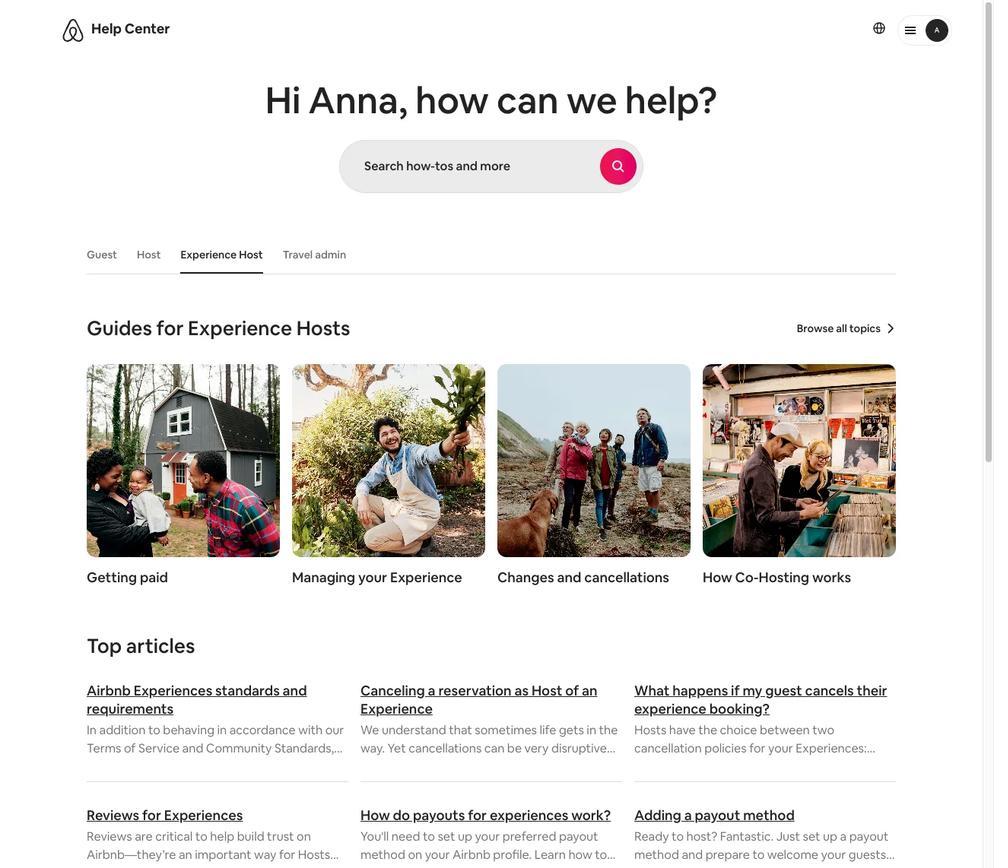 Task type: vqa. For each thing, say whether or not it's contained in the screenshot.
the '159'
no



Task type: describe. For each thing, give the bounding box(es) containing it.
experiences:
[[796, 741, 867, 757]]

getting
[[87, 569, 137, 586]]

help center
[[91, 20, 170, 37]]

preferred
[[503, 829, 556, 845]]

experience
[[634, 701, 706, 718]]

a up resource at the right
[[840, 829, 847, 845]]

to right the need
[[423, 829, 435, 845]]

0 vertical spatial airbnb
[[87, 682, 131, 700]]

a person working in a garden, holding a bunch of green produce. image
[[292, 364, 485, 558]]

guests inside canceling a reservation as host of an experience we understand that sometimes life gets in the way. yet cancellations can be very disruptive for guests and should be avoided, if possible. i…
[[379, 759, 417, 775]]

way
[[254, 847, 276, 863]]

apply
[[122, 759, 153, 775]]

managing
[[292, 569, 355, 586]]

payout up host?
[[695, 807, 740, 825]]

0 vertical spatial how
[[415, 77, 489, 124]]

disruptive
[[551, 741, 607, 757]]

in
[[87, 723, 97, 739]]

experience host button
[[173, 240, 271, 269]]

hosts inside the what happens if my guest cancels their experience booking? hosts have the choice between two cancellation policies for your experiences: guests can cancel until 7 days before the experience start tim…
[[634, 723, 667, 739]]

reservation
[[438, 682, 512, 700]]

1 horizontal spatial the
[[698, 723, 717, 739]]

airbnb experiences standards and requirements in addition to behaving in accordance with our terms of service and community standards, which apply to all community members, airbnb experi…
[[87, 682, 344, 793]]

before
[[803, 759, 841, 775]]

for inside the what happens if my guest cancels their experience booking? hosts have the choice between two cancellation policies for your experiences: guests can cancel until 7 days before the experience start tim…
[[749, 741, 766, 757]]

of inside canceling a reservation as host of an experience we understand that sometimes life gets in the way. yet cancellations can be very disruptive for guests and should be avoided, if possible. i…
[[565, 682, 579, 700]]

adding
[[634, 807, 681, 825]]

requirements
[[87, 701, 174, 718]]

other
[[221, 866, 252, 869]]

a up host?
[[684, 807, 692, 825]]

in inside airbnb experiences standards and requirements in addition to behaving in accordance with our terms of service and community standards, which apply to all community members, airbnb experi…
[[217, 723, 227, 739]]

members,
[[252, 759, 308, 775]]

reviews for experiences reviews are critical to help build trust on airbnb—they're an important way for hosts and guests to give each other feedback, a
[[87, 807, 335, 869]]

travel admin
[[283, 248, 346, 262]]

what happens if my guest cancels their experience booking? hosts have the choice between two cancellation policies for your experiences: guests can cancel until 7 days before the experience start tim…
[[634, 682, 887, 793]]

managing your experience
[[292, 569, 462, 586]]

center
[[125, 20, 170, 37]]

payout down the need
[[394, 866, 433, 869]]

experience inside canceling a reservation as host of an experience we understand that sometimes life gets in the way. yet cancellations can be very disruptive for guests and should be avoided, if possible. i…
[[361, 701, 433, 718]]

avoided,
[[500, 759, 548, 775]]

you'll
[[361, 829, 389, 845]]

two adults and a child, laughing, outside a barn-shaped house in the forest. image
[[87, 364, 280, 558]]

your inside adding a payout method ready to host? fantastic. just set up a payout method and prepare to welcome your guests. for more info, check out our resource center.
[[821, 847, 846, 863]]

addition
[[99, 723, 146, 739]]

choice
[[720, 723, 757, 739]]

how do payouts for experiences work? link
[[361, 807, 622, 825]]

can inside canceling a reservation as host of an experience we understand that sometimes life gets in the way. yet cancellations can be very disruptive for guests and should be avoided, if possible. i…
[[484, 741, 505, 757]]

top articles
[[87, 634, 195, 659]]

you
[[564, 866, 584, 869]]

up for for
[[458, 829, 472, 845]]

do
[[393, 807, 410, 825]]

0 vertical spatial hosts
[[296, 316, 350, 342]]

community
[[206, 741, 272, 757]]

profile.
[[493, 847, 532, 863]]

help center link
[[91, 20, 170, 37]]

possible.
[[561, 759, 609, 775]]

standards
[[215, 682, 280, 700]]

hosts inside reviews for experiences reviews are critical to help build trust on airbnb—they're an important way for hosts and guests to give each other feedback, a
[[298, 847, 330, 863]]

experience inside button
[[181, 248, 237, 262]]

1 reviews from the top
[[87, 807, 139, 825]]

paid
[[140, 569, 168, 586]]

0 vertical spatial be
[[507, 741, 522, 757]]

Search how-tos and more search field
[[340, 141, 600, 192]]

add
[[361, 866, 382, 869]]

0 vertical spatial can
[[497, 77, 559, 124]]

a inside canceling a reservation as host of an experience we understand that sometimes life gets in the way. yet cancellations can be very disruptive for guests and should be avoided, if possible. i…
[[428, 682, 436, 700]]

an inside reviews for experiences reviews are critical to help build trust on airbnb—they're an important way for hosts and guests to give each other feedback, a
[[179, 847, 192, 863]]

to down work?
[[595, 847, 607, 863]]

works
[[812, 569, 851, 586]]

7
[[765, 759, 772, 775]]

our inside adding a payout method ready to host? fantastic. just set up a payout method and prepare to welcome your guests. for more info, check out our resource center.
[[772, 866, 791, 869]]

to left give
[[151, 866, 163, 869]]

your down how do payouts for experiences work? link in the bottom of the page
[[475, 829, 500, 845]]

1 horizontal spatial method
[[634, 847, 679, 863]]

travel
[[283, 248, 313, 262]]

1 vertical spatial airbnb
[[87, 777, 125, 793]]

changes and cancellations link
[[497, 364, 691, 586]]

happens
[[673, 682, 728, 700]]

yet
[[388, 741, 406, 757]]

that
[[449, 723, 472, 739]]

and inside adding a payout method ready to host? fantastic. just set up a payout method and prepare to welcome your guests. for more info, check out our resource center.
[[682, 847, 703, 863]]

have
[[669, 723, 696, 739]]

behaving
[[163, 723, 215, 739]]

critical
[[155, 829, 193, 845]]

which
[[87, 759, 120, 775]]

important
[[195, 847, 251, 863]]

host inside button
[[239, 248, 263, 262]]

are
[[135, 829, 153, 845]]

method inside the how do payouts for experiences work? you'll need to set up your preferred payout method on your airbnb profile. learn how to add a payout method. the day after you ho
[[361, 847, 405, 863]]

help
[[91, 20, 122, 37]]

for right guides
[[156, 316, 184, 342]]

two people browsing in a record shop. image
[[703, 364, 896, 558]]

accordance
[[229, 723, 296, 739]]

changes and cancellations
[[497, 569, 669, 586]]

in inside canceling a reservation as host of an experience we understand that sometimes life gets in the way. yet cancellations can be very disruptive for guests and should be avoided, if possible. i…
[[587, 723, 596, 739]]

and up with
[[283, 682, 307, 700]]

up for method
[[823, 829, 837, 845]]

and inside reviews for experiences reviews are critical to help build trust on airbnb—they're an important way for hosts and guests to give each other feedback, a
[[87, 866, 108, 869]]

policies
[[704, 741, 747, 757]]

gets
[[559, 723, 584, 739]]

anna,
[[308, 77, 408, 124]]

can inside the what happens if my guest cancels their experience booking? hosts have the choice between two cancellation policies for your experiences: guests can cancel until 7 days before the experience start tim…
[[677, 759, 697, 775]]

set for for
[[438, 829, 455, 845]]

browse all topics link
[[797, 322, 896, 335]]

your right managing
[[358, 569, 387, 586]]

check
[[714, 866, 748, 869]]

cancellation
[[634, 741, 702, 757]]

guest
[[765, 682, 802, 700]]

travel admin button
[[275, 240, 354, 269]]

out
[[750, 866, 769, 869]]

how for how do payouts for experiences work? you'll need to set up your preferred payout method on your airbnb profile. learn how to add a payout method. the day after you ho
[[361, 807, 390, 825]]

we
[[567, 77, 617, 124]]

experi…
[[127, 777, 171, 793]]

for up feedback,
[[279, 847, 295, 863]]

on inside the how do payouts for experiences work? you'll need to set up your preferred payout method on your airbnb profile. learn how to add a payout method. the day after you ho
[[408, 847, 422, 863]]

payouts
[[413, 807, 465, 825]]

my
[[743, 682, 762, 700]]

hosting
[[759, 569, 809, 586]]

host button
[[129, 240, 168, 269]]

two
[[813, 723, 834, 739]]

to left help
[[195, 829, 208, 845]]

just
[[776, 829, 800, 845]]

for inside canceling a reservation as host of an experience we understand that sometimes life gets in the way. yet cancellations can be very disruptive for guests and should be avoided, if possible. i…
[[361, 759, 377, 775]]



Task type: locate. For each thing, give the bounding box(es) containing it.
reviews up are
[[87, 807, 139, 825]]

2 horizontal spatial method
[[743, 807, 795, 825]]

articles
[[126, 634, 195, 659]]

0 vertical spatial reviews
[[87, 807, 139, 825]]

for up i… on the bottom
[[361, 759, 377, 775]]

1 horizontal spatial be
[[507, 741, 522, 757]]

1 vertical spatial how
[[568, 847, 592, 863]]

an inside canceling a reservation as host of an experience we understand that sometimes life gets in the way. yet cancellations can be very disruptive for guests and should be avoided, if possible. i…
[[582, 682, 597, 700]]

should
[[443, 759, 480, 775]]

host inside button
[[137, 248, 161, 262]]

center.
[[848, 866, 889, 869]]

1 in from the left
[[217, 723, 227, 739]]

all down service at the bottom
[[171, 759, 183, 775]]

1 vertical spatial an
[[179, 847, 192, 863]]

set inside adding a payout method ready to host? fantastic. just set up a payout method and prepare to welcome your guests. for more info, check out our resource center.
[[803, 829, 820, 845]]

guest button
[[79, 240, 125, 269]]

1 horizontal spatial on
[[408, 847, 422, 863]]

2 up from the left
[[823, 829, 837, 845]]

0 horizontal spatial if
[[551, 759, 558, 775]]

day
[[510, 866, 531, 869]]

we
[[361, 723, 379, 739]]

cancel
[[699, 759, 736, 775]]

a inside the how do payouts for experiences work? you'll need to set up your preferred payout method on your airbnb profile. learn how to add a payout method. the day after you ho
[[385, 866, 392, 869]]

set inside the how do payouts for experiences work? you'll need to set up your preferred payout method on your airbnb profile. learn how to add a payout method. the day after you ho
[[438, 829, 455, 845]]

for inside the how do payouts for experiences work? you'll need to set up your preferred payout method on your airbnb profile. learn how to add a payout method. the day after you ho
[[468, 807, 487, 825]]

0 horizontal spatial of
[[124, 741, 136, 757]]

0 vertical spatial all
[[836, 322, 847, 335]]

a group of people with a dog, hiking on a rocky beach. image
[[497, 364, 691, 558]]

your
[[358, 569, 387, 586], [768, 741, 793, 757], [475, 829, 500, 845], [425, 847, 450, 863], [821, 847, 846, 863]]

fantastic.
[[720, 829, 774, 845]]

the up "disruptive"
[[599, 723, 618, 739]]

0 horizontal spatial set
[[438, 829, 455, 845]]

host right as
[[532, 682, 562, 700]]

0 horizontal spatial be
[[483, 759, 498, 775]]

0 horizontal spatial how
[[361, 807, 390, 825]]

2 reviews from the top
[[87, 829, 132, 845]]

0 vertical spatial cancellations
[[584, 569, 669, 586]]

tab list
[[79, 236, 896, 274]]

if left my at the right bottom of the page
[[731, 682, 740, 700]]

to up out
[[753, 847, 765, 863]]

reviews
[[87, 807, 139, 825], [87, 829, 132, 845]]

how do payouts for experiences work? you'll need to set up your preferred payout method on your airbnb profile. learn how to add a payout method. the day after you ho
[[361, 807, 611, 869]]

your up resource at the right
[[821, 847, 846, 863]]

way.
[[361, 741, 385, 757]]

co-
[[735, 569, 759, 586]]

experiences
[[134, 682, 212, 700], [164, 807, 243, 825]]

can
[[497, 77, 559, 124], [484, 741, 505, 757], [677, 759, 697, 775]]

0 horizontal spatial on
[[297, 829, 311, 845]]

1 horizontal spatial if
[[731, 682, 740, 700]]

i…
[[361, 777, 372, 793]]

of
[[565, 682, 579, 700], [124, 741, 136, 757]]

set right just
[[803, 829, 820, 845]]

airbnb homepage image
[[61, 18, 85, 43]]

all left topics
[[836, 322, 847, 335]]

on inside reviews for experiences reviews are critical to help build trust on airbnb—they're an important way for hosts and guests to give each other feedback, a
[[297, 829, 311, 845]]

experiences inside reviews for experiences reviews are critical to help build trust on airbnb—they're an important way for hosts and guests to give each other feedback, a
[[164, 807, 243, 825]]

and right changes
[[557, 569, 581, 586]]

resource
[[793, 866, 845, 869]]

work?
[[571, 807, 611, 825]]

0 horizontal spatial an
[[179, 847, 192, 863]]

1 vertical spatial all
[[171, 759, 183, 775]]

1 vertical spatial of
[[124, 741, 136, 757]]

2 vertical spatial hosts
[[298, 847, 330, 863]]

help?
[[625, 77, 717, 124]]

our
[[325, 723, 344, 739], [772, 866, 791, 869]]

experiences up behaving
[[134, 682, 212, 700]]

1 vertical spatial hosts
[[634, 723, 667, 739]]

top
[[87, 634, 122, 659]]

of up the gets
[[565, 682, 579, 700]]

a right the 'add'
[[385, 866, 392, 869]]

0 horizontal spatial cancellations
[[409, 741, 482, 757]]

airbnb down which
[[87, 777, 125, 793]]

set for method
[[803, 829, 820, 845]]

learn
[[535, 847, 566, 863]]

hi anna, how can we help?
[[265, 77, 717, 124]]

1 horizontal spatial up
[[823, 829, 837, 845]]

guests down the yet
[[379, 759, 417, 775]]

ready
[[634, 829, 669, 845]]

can down "cancellation"
[[677, 759, 697, 775]]

your inside the what happens if my guest cancels their experience booking? hosts have the choice between two cancellation policies for your experiences: guests can cancel until 7 days before the experience start tim…
[[768, 741, 793, 757]]

on down the need
[[408, 847, 422, 863]]

up up method. on the left of page
[[458, 829, 472, 845]]

guests inside reviews for experiences reviews are critical to help build trust on airbnb—they're an important way for hosts and guests to give each other feedback, a
[[110, 866, 148, 869]]

0 vertical spatial on
[[297, 829, 311, 845]]

up inside the how do payouts for experiences work? you'll need to set up your preferred payout method on your airbnb profile. learn how to add a payout method. the day after you ho
[[458, 829, 472, 845]]

cancellations
[[584, 569, 669, 586], [409, 741, 482, 757]]

for right "payouts"
[[468, 807, 487, 825]]

give
[[165, 866, 189, 869]]

need
[[392, 829, 420, 845]]

be down sometimes
[[507, 741, 522, 757]]

cancels
[[805, 682, 854, 700]]

method up more
[[634, 847, 679, 863]]

how up the you in the right bottom of the page
[[568, 847, 592, 863]]

managing your experience link
[[292, 364, 485, 586]]

1 horizontal spatial our
[[772, 866, 791, 869]]

0 vertical spatial an
[[582, 682, 597, 700]]

0 horizontal spatial method
[[361, 847, 405, 863]]

on right trust
[[297, 829, 311, 845]]

host inside canceling a reservation as host of an experience we understand that sometimes life gets in the way. yet cancellations can be very disruptive for guests and should be avoided, if possible. i…
[[532, 682, 562, 700]]

reviews for experiences link
[[87, 807, 348, 825]]

to down service at the bottom
[[156, 759, 168, 775]]

1 set from the left
[[438, 829, 455, 845]]

set down "payouts"
[[438, 829, 455, 845]]

and down behaving
[[182, 741, 203, 757]]

1 horizontal spatial all
[[836, 322, 847, 335]]

2 set from the left
[[803, 829, 820, 845]]

method up the 'add'
[[361, 847, 405, 863]]

how up you'll
[[361, 807, 390, 825]]

1 horizontal spatial how
[[568, 847, 592, 863]]

1 vertical spatial cancellations
[[409, 741, 482, 757]]

0 vertical spatial experiences
[[134, 682, 212, 700]]

1 vertical spatial can
[[484, 741, 505, 757]]

an
[[582, 682, 597, 700], [179, 847, 192, 863]]

getting paid
[[87, 569, 168, 586]]

how inside the how do payouts for experiences work? you'll need to set up your preferred payout method on your airbnb profile. learn how to add a payout method. the day after you ho
[[568, 847, 592, 863]]

and up info,
[[682, 847, 703, 863]]

service
[[138, 741, 180, 757]]

1 up from the left
[[458, 829, 472, 845]]

an up the gets
[[582, 682, 597, 700]]

1 horizontal spatial set
[[803, 829, 820, 845]]

set
[[438, 829, 455, 845], [803, 829, 820, 845]]

0 vertical spatial of
[[565, 682, 579, 700]]

your down between
[[768, 741, 793, 757]]

1 vertical spatial guests
[[110, 866, 148, 869]]

be
[[507, 741, 522, 757], [483, 759, 498, 775]]

getting paid link
[[87, 364, 280, 586]]

reviews up the airbnb—they're on the left of the page
[[87, 829, 132, 845]]

1 vertical spatial on
[[408, 847, 422, 863]]

our down welcome
[[772, 866, 791, 869]]

how co-hosting works
[[703, 569, 851, 586]]

the right have
[[698, 723, 717, 739]]

payout down work?
[[559, 829, 598, 845]]

sometimes
[[475, 723, 537, 739]]

and left should
[[420, 759, 441, 775]]

build
[[237, 829, 264, 845]]

up up resource at the right
[[823, 829, 837, 845]]

0 horizontal spatial how
[[415, 77, 489, 124]]

cancellations inside canceling a reservation as host of an experience we understand that sometimes life gets in the way. yet cancellations can be very disruptive for guests and should be avoided, if possible. i…
[[409, 741, 482, 757]]

hosts down the admin
[[296, 316, 350, 342]]

1 vertical spatial reviews
[[87, 829, 132, 845]]

2 in from the left
[[587, 723, 596, 739]]

airbnb—they're
[[87, 847, 176, 863]]

prepare
[[706, 847, 750, 863]]

for up are
[[142, 807, 161, 825]]

0 horizontal spatial all
[[171, 759, 183, 775]]

0 horizontal spatial guests
[[110, 866, 148, 869]]

1 vertical spatial how
[[361, 807, 390, 825]]

our right with
[[325, 723, 344, 739]]

tab list containing guest
[[79, 236, 896, 274]]

0 vertical spatial how
[[703, 569, 732, 586]]

if right avoided,
[[551, 759, 558, 775]]

to left host?
[[672, 829, 684, 845]]

0 horizontal spatial the
[[599, 723, 618, 739]]

help
[[210, 829, 234, 845]]

guests
[[634, 759, 674, 775]]

the down "experiences:"
[[843, 759, 862, 775]]

for up 'until'
[[749, 741, 766, 757]]

in right the gets
[[587, 723, 596, 739]]

our inside airbnb experiences standards and requirements in addition to behaving in accordance with our terms of service and community standards, which apply to all community members, airbnb experi…
[[325, 723, 344, 739]]

airbnb experiences standards and requirements link
[[87, 682, 348, 719]]

be right should
[[483, 759, 498, 775]]

2 vertical spatial can
[[677, 759, 697, 775]]

hi
[[265, 77, 301, 124]]

browse
[[797, 322, 834, 335]]

after
[[533, 866, 561, 869]]

0 vertical spatial our
[[325, 723, 344, 739]]

1 vertical spatial experiences
[[164, 807, 243, 825]]

guides
[[87, 316, 152, 342]]

admin
[[315, 248, 346, 262]]

how inside "link"
[[703, 569, 732, 586]]

airbnb up requirements
[[87, 682, 131, 700]]

1 horizontal spatial an
[[582, 682, 597, 700]]

if inside the what happens if my guest cancels their experience booking? hosts have the choice between two cancellation policies for your experiences: guests can cancel until 7 days before the experience start tim…
[[731, 682, 740, 700]]

changes
[[497, 569, 554, 586]]

and down the airbnb—they're on the left of the page
[[87, 866, 108, 869]]

1 horizontal spatial of
[[565, 682, 579, 700]]

how inside the how do payouts for experiences work? you'll need to set up your preferred payout method on your airbnb profile. learn how to add a payout method. the day after you ho
[[361, 807, 390, 825]]

in up community
[[217, 723, 227, 739]]

airbnb inside the how do payouts for experiences work? you'll need to set up your preferred payout method on your airbnb profile. learn how to add a payout method. the day after you ho
[[453, 847, 491, 863]]

experiences up help
[[164, 807, 243, 825]]

1 horizontal spatial in
[[587, 723, 596, 739]]

experience inside the what happens if my guest cancels their experience booking? hosts have the choice between two cancellation policies for your experiences: guests can cancel until 7 days before the experience start tim…
[[634, 777, 697, 793]]

2 horizontal spatial host
[[532, 682, 562, 700]]

0 horizontal spatial up
[[458, 829, 472, 845]]

what
[[634, 682, 670, 700]]

tim…
[[729, 777, 756, 793]]

1 vertical spatial if
[[551, 759, 558, 775]]

all inside airbnb experiences standards and requirements in addition to behaving in accordance with our terms of service and community standards, which apply to all community members, airbnb experi…
[[171, 759, 183, 775]]

in
[[217, 723, 227, 739], [587, 723, 596, 739]]

experiences
[[490, 807, 569, 825]]

2 horizontal spatial the
[[843, 759, 862, 775]]

a right canceling
[[428, 682, 436, 700]]

hosts
[[296, 316, 350, 342], [634, 723, 667, 739], [298, 847, 330, 863]]

host left travel
[[239, 248, 263, 262]]

payout up guests.
[[849, 829, 889, 845]]

terms
[[87, 741, 121, 757]]

more
[[655, 866, 685, 869]]

main navigation menu image
[[926, 19, 949, 42]]

host?
[[686, 829, 717, 845]]

guests down the airbnb—they're on the left of the page
[[110, 866, 148, 869]]

an up give
[[179, 847, 192, 863]]

0 horizontal spatial in
[[217, 723, 227, 739]]

for
[[634, 866, 652, 869]]

airbnb up method. on the left of page
[[453, 847, 491, 863]]

1 horizontal spatial guests
[[379, 759, 417, 775]]

the
[[599, 723, 618, 739], [698, 723, 717, 739], [843, 759, 862, 775]]

each
[[192, 866, 219, 869]]

2 vertical spatial airbnb
[[453, 847, 491, 863]]

up inside adding a payout method ready to host? fantastic. just set up a payout method and prepare to welcome your guests. for more info, check out our resource center.
[[823, 829, 837, 845]]

of down addition
[[124, 741, 136, 757]]

adding a payout method link
[[634, 807, 896, 825]]

info,
[[687, 866, 711, 869]]

your up method. on the left of page
[[425, 847, 450, 863]]

0 vertical spatial guests
[[379, 759, 417, 775]]

standards,
[[275, 741, 334, 757]]

canceling
[[361, 682, 425, 700]]

for
[[156, 316, 184, 342], [749, 741, 766, 757], [361, 759, 377, 775], [142, 807, 161, 825], [468, 807, 487, 825], [279, 847, 295, 863]]

with
[[298, 723, 323, 739]]

0 horizontal spatial host
[[137, 248, 161, 262]]

of inside airbnb experiences standards and requirements in addition to behaving in accordance with our terms of service and community standards, which apply to all community members, airbnb experi…
[[124, 741, 136, 757]]

1 vertical spatial be
[[483, 759, 498, 775]]

and inside canceling a reservation as host of an experience we understand that sometimes life gets in the way. yet cancellations can be very disruptive for guests and should be avoided, if possible. i…
[[420, 759, 441, 775]]

how co-hosting works link
[[703, 364, 896, 586]]

host
[[137, 248, 161, 262], [239, 248, 263, 262], [532, 682, 562, 700]]

method up just
[[743, 807, 795, 825]]

if inside canceling a reservation as host of an experience we understand that sometimes life gets in the way. yet cancellations can be very disruptive for guests and should be avoided, if possible. i…
[[551, 759, 558, 775]]

the
[[486, 866, 508, 869]]

experiences inside airbnb experiences standards and requirements in addition to behaving in accordance with our terms of service and community standards, which apply to all community members, airbnb experi…
[[134, 682, 212, 700]]

adding a payout method ready to host? fantastic. just set up a payout method and prepare to welcome your guests. for more info, check out our resource center.
[[634, 807, 889, 869]]

the inside canceling a reservation as host of an experience we understand that sometimes life gets in the way. yet cancellations can be very disruptive for guests and should be avoided, if possible. i…
[[599, 723, 618, 739]]

how up search how-tos and more search field on the top of the page
[[415, 77, 489, 124]]

and
[[557, 569, 581, 586], [283, 682, 307, 700], [182, 741, 203, 757], [420, 759, 441, 775], [682, 847, 703, 863], [87, 866, 108, 869]]

hosts up "cancellation"
[[634, 723, 667, 739]]

can down sometimes
[[484, 741, 505, 757]]

1 horizontal spatial how
[[703, 569, 732, 586]]

hosts up feedback,
[[298, 847, 330, 863]]

to up service at the bottom
[[148, 723, 160, 739]]

can left we at the right of the page
[[497, 77, 559, 124]]

None search field
[[339, 140, 644, 193]]

0 vertical spatial if
[[731, 682, 740, 700]]

host right guest in the left of the page
[[137, 248, 161, 262]]

1 horizontal spatial host
[[239, 248, 263, 262]]

1 horizontal spatial cancellations
[[584, 569, 669, 586]]

1 vertical spatial our
[[772, 866, 791, 869]]

what happens if my guest cancels their experience booking? link
[[634, 682, 896, 719]]

how for how co-hosting works
[[703, 569, 732, 586]]

0 horizontal spatial our
[[325, 723, 344, 739]]

how left co-
[[703, 569, 732, 586]]



